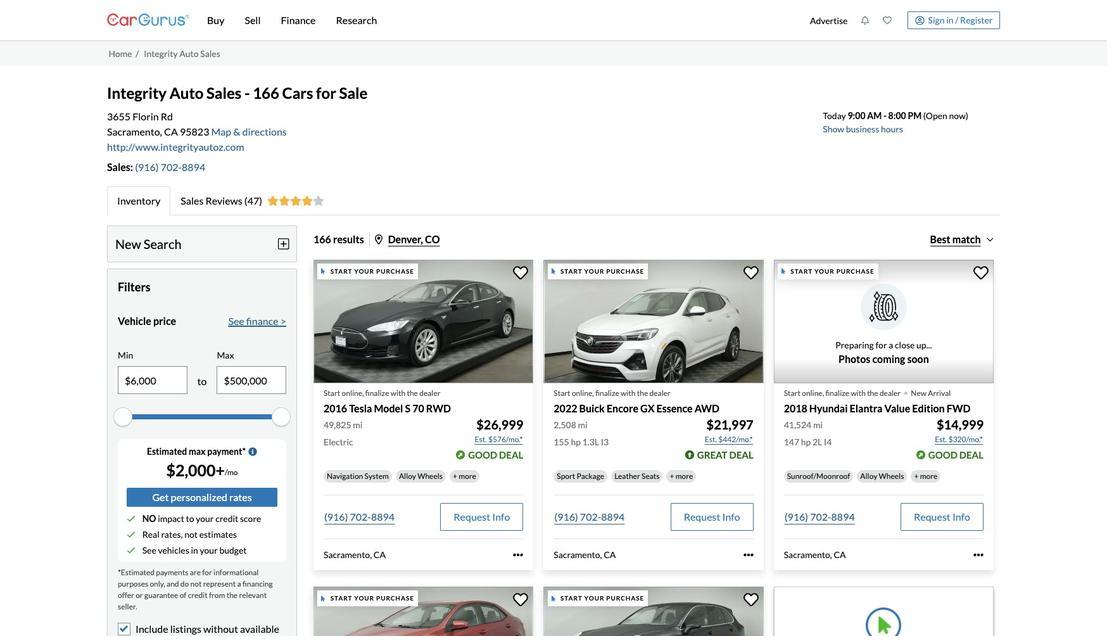 Task type: vqa. For each thing, say whether or not it's contained in the screenshot.
the rightmost GOOD DEAL
yes



Task type: describe. For each thing, give the bounding box(es) containing it.
the for ·
[[868, 389, 879, 398]]

home link
[[109, 48, 132, 59]]

ellipsis h image for ·
[[974, 550, 984, 560]]

seats
[[642, 472, 660, 481]]

$576/mo.*
[[489, 435, 523, 445]]

mouse pointer image for black 2016 tesla model s 70 rwd sedan rear-wheel drive automatic image
[[322, 268, 326, 275]]

finalize for 2016
[[366, 389, 389, 398]]

purposes
[[118, 579, 148, 589]]

dealer for 2016
[[420, 389, 441, 398]]

1 vertical spatial auto
[[170, 84, 204, 102]]

hp for ·
[[801, 437, 811, 448]]

filters
[[118, 280, 151, 294]]

do
[[181, 579, 189, 589]]

+ for 2016
[[453, 472, 458, 481]]

purchase for 2022
[[607, 267, 645, 275]]

not inside *estimated payments are for informational purposes only, and do not represent a financing offer or guarantee of credit from the relevant seller.
[[190, 579, 202, 589]]

1 vertical spatial sales
[[207, 84, 242, 102]]

get
[[152, 491, 169, 503]]

sell
[[245, 14, 261, 26]]

navigation system
[[327, 472, 389, 481]]

show
[[823, 124, 845, 134]]

finance button
[[271, 0, 326, 41]]

702- down "http://www.integrityautoz.com" "link"
[[161, 161, 182, 173]]

alloy for 2016
[[399, 472, 416, 481]]

1 vertical spatial to
[[186, 513, 194, 524]]

(916) for 2016
[[324, 511, 348, 523]]

inventory tab
[[107, 186, 171, 215]]

guarantee
[[144, 591, 178, 600]]

alloy wheels for ·
[[861, 472, 905, 481]]

offer
[[118, 591, 134, 600]]

info for 2022
[[723, 511, 741, 523]]

cars
[[282, 84, 313, 102]]

new inside dropdown button
[[115, 236, 141, 252]]

- for 8:00
[[884, 110, 887, 121]]

3 star image from the left
[[313, 196, 324, 206]]

see vehicles in your budget
[[142, 545, 247, 556]]

request info for ·
[[914, 511, 971, 523]]

sacramento, for 2022
[[554, 550, 602, 560]]

available
[[240, 623, 279, 635]]

good deal for ·
[[929, 450, 984, 461]]

model
[[374, 403, 403, 415]]

new search
[[115, 236, 182, 252]]

today 9:00 am - 8:00 pm (open now) show business hours
[[823, 110, 969, 134]]

2,508
[[554, 420, 577, 431]]

rd
[[161, 110, 173, 122]]

1 star image from the left
[[279, 196, 290, 206]]

research
[[336, 14, 377, 26]]

1 check image from the top
[[127, 514, 136, 523]]

2016
[[324, 403, 347, 415]]

sacramento, for 2016
[[324, 550, 372, 560]]

fwd
[[947, 403, 971, 415]]

informational
[[214, 568, 259, 577]]

sign in / register
[[929, 14, 993, 25]]

user icon image
[[916, 16, 925, 25]]

no color 2022 buick encore gx essence awd suv / crossover all-wheel drive continuously variable transmission image
[[544, 260, 764, 384]]

elantra
[[850, 403, 883, 415]]

without
[[203, 623, 238, 635]]

value
[[885, 403, 911, 415]]

finalize for ·
[[826, 389, 850, 398]]

$14,999
[[937, 417, 984, 432]]

/mo
[[225, 468, 238, 477]]

essence
[[657, 403, 693, 415]]

home
[[109, 48, 132, 59]]

95823
[[180, 125, 209, 137]]

your for black 2017 porsche cayenne platinum edition awd suv / crossover all-wheel drive 8-speed automatic image
[[585, 594, 605, 602]]

alloy wheels for 2016
[[399, 472, 443, 481]]

real
[[142, 529, 160, 540]]

a
[[237, 579, 241, 589]]

inventory
[[117, 194, 161, 207]]

finalize for 2022
[[596, 389, 620, 398]]

wheels for 2016
[[418, 472, 443, 481]]

sales:
[[107, 161, 133, 173]]

represent
[[203, 579, 236, 589]]

1 vertical spatial integrity
[[107, 84, 167, 102]]

hp for 2022
[[571, 437, 581, 448]]

purchase for 2016
[[376, 267, 414, 275]]

electric
[[324, 437, 353, 448]]

more for ·
[[921, 472, 938, 481]]

sacramento, ca for ·
[[784, 550, 846, 560]]

hours
[[881, 124, 904, 134]]

Max text field
[[218, 367, 286, 394]]

open notifications image
[[861, 16, 870, 25]]

payment*
[[207, 446, 246, 457]]

1 horizontal spatial credit
[[216, 513, 238, 524]]

702- for ·
[[811, 511, 832, 523]]

1 vertical spatial in
[[191, 545, 198, 556]]

0 vertical spatial not
[[185, 529, 198, 540]]

your for the 'no color 2022 buick encore gx essence awd suv / crossover all-wheel drive continuously variable transmission' image
[[585, 267, 605, 275]]

49,825 mi electric
[[324, 420, 363, 448]]

with for 2016
[[391, 389, 406, 398]]

0 horizontal spatial /
[[136, 48, 139, 59]]

am
[[868, 110, 882, 121]]

1 vertical spatial 166
[[314, 233, 331, 245]]

+ more for 2016
[[453, 472, 477, 481]]

directions
[[242, 125, 287, 137]]

min
[[118, 350, 133, 361]]

2 star image from the left
[[302, 196, 313, 206]]

wheels for ·
[[879, 472, 905, 481]]

new inside start online, finalize with the dealer · new arrival 2018 hyundai elantra value edition fwd
[[912, 389, 927, 398]]

sales: (916) 702-8894
[[107, 161, 205, 173]]

i3
[[601, 437, 609, 448]]

start online, finalize with the dealer 2022 buick encore gx essence awd
[[554, 389, 720, 415]]

70
[[413, 403, 424, 415]]

start inside start online, finalize with the dealer 2016 tesla model s 70 rwd
[[324, 389, 340, 398]]

8894 for 2022
[[602, 511, 625, 523]]

/ inside menu item
[[956, 14, 959, 25]]

seller.
[[118, 602, 137, 612]]

black 2016 tesla model s 70 rwd sedan rear-wheel drive automatic image
[[314, 260, 534, 384]]

request info button for ·
[[901, 503, 984, 531]]

est. for ·
[[935, 435, 948, 445]]

the for 2022
[[637, 389, 648, 398]]

41,524 mi 147 hp 2l i4
[[784, 420, 832, 448]]

ca for 2022
[[604, 550, 616, 560]]

your for black 2016 tesla model s 70 rwd sedan rear-wheel drive automatic image
[[354, 267, 375, 275]]

package
[[577, 472, 605, 481]]

$21,997
[[707, 417, 754, 432]]

166 results
[[314, 233, 364, 245]]

8894 down http://www.integrityautoz.com
[[182, 161, 205, 173]]

0 vertical spatial auto
[[179, 48, 199, 59]]

mi for ·
[[814, 420, 823, 431]]

map marker alt image
[[375, 234, 383, 245]]

2018
[[784, 403, 808, 415]]

request info button for 2016
[[441, 503, 524, 531]]

and
[[167, 579, 179, 589]]

8:00
[[889, 110, 907, 121]]

3655
[[107, 110, 131, 122]]

estimated
[[147, 446, 187, 457]]

check image for real rates, not estimates
[[127, 530, 136, 539]]

of
[[180, 591, 187, 600]]

edition
[[913, 403, 945, 415]]

start online, finalize with the dealer · new arrival 2018 hyundai elantra value edition fwd
[[784, 380, 971, 415]]

ellipsis h image for 2016
[[514, 550, 524, 560]]

vehicle photo unavailable image
[[774, 260, 994, 384]]

in inside sign in / register link
[[947, 14, 954, 25]]

plus square image
[[278, 238, 289, 250]]

2,508 mi 155 hp 1.3l i3
[[554, 420, 609, 448]]

sacramento, ca for 2016
[[324, 550, 386, 560]]

are
[[190, 568, 201, 577]]

listings
[[170, 623, 201, 635]]

est. $576/mo.* button
[[474, 434, 524, 446]]

deal for 2016
[[499, 450, 524, 461]]

- for 166
[[245, 84, 250, 102]]

more for 2016
[[459, 472, 477, 481]]

leather
[[615, 472, 641, 481]]

$26,999
[[477, 417, 524, 432]]



Task type: locate. For each thing, give the bounding box(es) containing it.
1 horizontal spatial sacramento, ca
[[554, 550, 616, 560]]

1 horizontal spatial 166
[[314, 233, 331, 245]]

0 horizontal spatial hp
[[571, 437, 581, 448]]

star image
[[279, 196, 290, 206], [302, 196, 313, 206], [313, 196, 324, 206]]

for left sale
[[316, 84, 336, 102]]

3 more from the left
[[921, 472, 938, 481]]

online, up buick
[[572, 389, 594, 398]]

register
[[961, 14, 993, 25]]

for right are
[[202, 568, 212, 577]]

saved cars image
[[884, 16, 893, 25]]

1 vertical spatial not
[[190, 579, 202, 589]]

check image left real at the left of the page
[[127, 530, 136, 539]]

s
[[405, 403, 411, 415]]

0 horizontal spatial sacramento, ca
[[324, 550, 386, 560]]

deal down $320/mo.*
[[960, 450, 984, 461]]

mi right 2,508
[[578, 420, 588, 431]]

integrity
[[144, 48, 178, 59], [107, 84, 167, 102]]

request for ·
[[914, 511, 951, 523]]

check image for see vehicles in your budget
[[127, 546, 136, 555]]

+ more down est. $320/mo.* "button"
[[915, 472, 938, 481]]

start your purchase for 2016
[[331, 267, 414, 275]]

2 with from the left
[[621, 389, 636, 398]]

+
[[453, 472, 458, 481], [670, 472, 675, 481], [915, 472, 919, 481]]

with for ·
[[851, 389, 866, 398]]

integrity down cargurus logo homepage link
[[144, 48, 178, 59]]

map & directions link
[[211, 125, 287, 137]]

menu bar containing buy
[[189, 0, 804, 41]]

hp inside 2,508 mi 155 hp 1.3l i3
[[571, 437, 581, 448]]

/
[[956, 14, 959, 25], [136, 48, 139, 59]]

online, for ·
[[802, 389, 825, 398]]

start your purchase link
[[314, 587, 536, 636], [544, 587, 767, 636]]

purchase for ·
[[837, 267, 875, 275]]

3 dealer from the left
[[880, 389, 901, 398]]

menu
[[804, 3, 1001, 38]]

financing
[[243, 579, 273, 589]]

finalize inside 'start online, finalize with the dealer 2022 buick encore gx essence awd'
[[596, 389, 620, 398]]

2 sacramento, ca from the left
[[554, 550, 616, 560]]

menu containing sign in / register
[[804, 3, 1001, 38]]

see
[[228, 315, 244, 327], [142, 545, 156, 556]]

finalize up encore
[[596, 389, 620, 398]]

1 horizontal spatial request
[[684, 511, 721, 523]]

from
[[209, 591, 225, 600]]

check image left no
[[127, 514, 136, 523]]

1 horizontal spatial -
[[884, 110, 887, 121]]

2 + more from the left
[[670, 472, 694, 481]]

3 (916) 702-8894 button from the left
[[784, 503, 856, 531]]

0 horizontal spatial request info
[[454, 511, 510, 523]]

1 with from the left
[[391, 389, 406, 398]]

3 finalize from the left
[[826, 389, 850, 398]]

purchase
[[376, 267, 414, 275], [607, 267, 645, 275], [837, 267, 875, 275], [376, 594, 414, 602], [607, 594, 645, 602]]

$26,999 est. $576/mo.*
[[475, 417, 524, 445]]

1 mi from the left
[[353, 420, 363, 431]]

home / integrity auto sales
[[109, 48, 220, 59]]

(916) 702-8894 link
[[135, 161, 212, 173]]

0 horizontal spatial ellipsis h image
[[514, 550, 524, 560]]

mi inside 49,825 mi electric
[[353, 420, 363, 431]]

sales down buy popup button
[[200, 48, 220, 59]]

166 left cars
[[253, 84, 279, 102]]

1 horizontal spatial for
[[316, 84, 336, 102]]

dealer inside start online, finalize with the dealer 2016 tesla model s 70 rwd
[[420, 389, 441, 398]]

1 + from the left
[[453, 472, 458, 481]]

alloy
[[399, 472, 416, 481], [861, 472, 878, 481]]

with up the model
[[391, 389, 406, 398]]

2 alloy from the left
[[861, 472, 878, 481]]

in right sign
[[947, 14, 954, 25]]

good deal down est. $320/mo.* "button"
[[929, 450, 984, 461]]

info
[[493, 511, 510, 523], [723, 511, 741, 523], [953, 511, 971, 523]]

(916) 702-8894 button down navigation system
[[324, 503, 395, 531]]

sacramento, inside 3655 florin rd sacramento, ca 95823 map & directions http://www.integrityautoz.com
[[107, 125, 162, 137]]

estimates
[[199, 529, 237, 540]]

3 request from the left
[[914, 511, 951, 523]]

2l
[[813, 437, 823, 448]]

- right am
[[884, 110, 887, 121]]

1 vertical spatial credit
[[188, 591, 208, 600]]

&
[[233, 125, 240, 137]]

dealer inside 'start online, finalize with the dealer 2022 buick encore gx essence awd'
[[650, 389, 671, 398]]

1 horizontal spatial finalize
[[596, 389, 620, 398]]

mi for 2022
[[578, 420, 588, 431]]

1 horizontal spatial mi
[[578, 420, 588, 431]]

2 mi from the left
[[578, 420, 588, 431]]

new search button
[[115, 226, 289, 262]]

2 horizontal spatial dealer
[[880, 389, 901, 398]]

sales left reviews
[[181, 194, 204, 207]]

(916) for 2022
[[555, 511, 578, 523]]

+ more right seats
[[670, 472, 694, 481]]

hp left 2l
[[801, 437, 811, 448]]

with inside start online, finalize with the dealer · new arrival 2018 hyundai elantra value edition fwd
[[851, 389, 866, 398]]

dealer for 2022
[[650, 389, 671, 398]]

3 sacramento, ca from the left
[[784, 550, 846, 560]]

alloy for ·
[[861, 472, 878, 481]]

1 finalize from the left
[[366, 389, 389, 398]]

include
[[136, 623, 168, 635]]

3 deal from the left
[[960, 450, 984, 461]]

mi up 2l
[[814, 420, 823, 431]]

1 star image from the left
[[267, 196, 279, 206]]

702- down 'package'
[[580, 511, 602, 523]]

tesla
[[349, 403, 372, 415]]

cargurus logo homepage link image
[[107, 2, 189, 38]]

3 + more from the left
[[915, 472, 938, 481]]

today
[[823, 110, 846, 121]]

see finance >
[[228, 315, 286, 327]]

0 horizontal spatial dealer
[[420, 389, 441, 398]]

ca for ·
[[834, 550, 846, 560]]

2 horizontal spatial request info button
[[901, 503, 984, 531]]

check image
[[127, 514, 136, 523], [127, 530, 136, 539], [127, 546, 136, 555]]

star image
[[267, 196, 279, 206], [290, 196, 302, 206]]

reviews
[[206, 194, 243, 207]]

2 deal from the left
[[730, 450, 754, 461]]

0 vertical spatial sales
[[200, 48, 220, 59]]

-
[[245, 84, 250, 102], [884, 110, 887, 121]]

score
[[240, 513, 261, 524]]

request for 2022
[[684, 511, 721, 523]]

2 wheels from the left
[[879, 472, 905, 481]]

sacramento,
[[107, 125, 162, 137], [324, 550, 372, 560], [554, 550, 602, 560], [784, 550, 833, 560]]

1 horizontal spatial (916) 702-8894 button
[[554, 503, 626, 531]]

0 horizontal spatial new
[[115, 236, 141, 252]]

est. inside $26,999 est. $576/mo.*
[[475, 435, 487, 445]]

finance
[[246, 315, 279, 327]]

online, up tesla
[[342, 389, 364, 398]]

1 horizontal spatial alloy
[[861, 472, 878, 481]]

0 horizontal spatial mi
[[353, 420, 363, 431]]

est. down $26,999
[[475, 435, 487, 445]]

request info for 2022
[[684, 511, 741, 523]]

red 2018 toyota corolla le sedan front-wheel drive continuously variable transmission image
[[314, 587, 534, 636]]

request info for 2016
[[454, 511, 510, 523]]

702-
[[161, 161, 182, 173], [350, 511, 371, 523], [580, 511, 602, 523], [811, 511, 832, 523]]

166 left results
[[314, 233, 331, 245]]

the up gx
[[637, 389, 648, 398]]

2 request from the left
[[684, 511, 721, 523]]

1 horizontal spatial start your purchase link
[[544, 587, 767, 636]]

finalize inside start online, finalize with the dealer · new arrival 2018 hyundai elantra value edition fwd
[[826, 389, 850, 398]]

/ right home on the left of page
[[136, 48, 139, 59]]

request info button
[[441, 503, 524, 531], [671, 503, 754, 531], [901, 503, 984, 531]]

1 vertical spatial new
[[912, 389, 927, 398]]

your for vehicle photo unavailable
[[815, 267, 835, 275]]

0 horizontal spatial (916) 702-8894 button
[[324, 503, 395, 531]]

0 vertical spatial 166
[[253, 84, 279, 102]]

tab list
[[107, 186, 1001, 215]]

2 horizontal spatial (916) 702-8894
[[785, 511, 855, 523]]

mouse pointer image
[[322, 268, 326, 275], [552, 268, 556, 275], [322, 595, 326, 602], [552, 595, 556, 602]]

2 dealer from the left
[[650, 389, 671, 398]]

2 start your purchase link from the left
[[544, 587, 767, 636]]

1 horizontal spatial hp
[[801, 437, 811, 448]]

1 vertical spatial /
[[136, 48, 139, 59]]

1 (916) 702-8894 from the left
[[324, 511, 395, 523]]

0 horizontal spatial (916) 702-8894
[[324, 511, 395, 523]]

max
[[189, 446, 206, 457]]

1 sacramento, ca from the left
[[324, 550, 386, 560]]

mouse pointer image
[[782, 268, 786, 275]]

sacramento, for ·
[[784, 550, 833, 560]]

sunroof/moonroof
[[787, 472, 851, 481]]

1 horizontal spatial more
[[676, 472, 694, 481]]

mi for 2016
[[353, 420, 363, 431]]

0 vertical spatial to
[[197, 375, 207, 387]]

see left "finance"
[[228, 315, 244, 327]]

online, for 2022
[[572, 389, 594, 398]]

mouse pointer image for black 2017 porsche cayenne platinum edition awd suv / crossover all-wheel drive 8-speed automatic image
[[552, 595, 556, 602]]

0 horizontal spatial deal
[[499, 450, 524, 461]]

sport
[[557, 472, 576, 481]]

0 vertical spatial new
[[115, 236, 141, 252]]

ellipsis h image
[[514, 550, 524, 560], [974, 550, 984, 560]]

max
[[217, 350, 234, 361]]

with inside 'start online, finalize with the dealer 2022 buick encore gx essence awd'
[[621, 389, 636, 398]]

more down est. $576/mo.* "button"
[[459, 472, 477, 481]]

the up "s"
[[407, 389, 418, 398]]

0 horizontal spatial credit
[[188, 591, 208, 600]]

3 check image from the top
[[127, 546, 136, 555]]

integrity up florin
[[107, 84, 167, 102]]

0 vertical spatial for
[[316, 84, 336, 102]]

3 + from the left
[[915, 472, 919, 481]]

(916) down sunroof/moonroof
[[785, 511, 809, 523]]

0 horizontal spatial in
[[191, 545, 198, 556]]

good deal for 2016
[[468, 450, 524, 461]]

2 (916) 702-8894 from the left
[[555, 511, 625, 523]]

2 horizontal spatial request
[[914, 511, 951, 523]]

0 vertical spatial /
[[956, 14, 959, 25]]

147
[[784, 437, 800, 448]]

credit up estimates
[[216, 513, 238, 524]]

rates
[[229, 491, 252, 503]]

ca for 2016
[[374, 550, 386, 560]]

to up real rates, not estimates
[[186, 513, 194, 524]]

1 horizontal spatial /
[[956, 14, 959, 25]]

request for 2016
[[454, 511, 491, 523]]

2 request info from the left
[[684, 511, 741, 523]]

1 horizontal spatial est.
[[705, 435, 717, 445]]

1 vertical spatial -
[[884, 110, 887, 121]]

more down est. $320/mo.* "button"
[[921, 472, 938, 481]]

1 ellipsis h image from the left
[[514, 550, 524, 560]]

est. inside $21,997 est. $442/mo.*
[[705, 435, 717, 445]]

1 horizontal spatial see
[[228, 315, 244, 327]]

2 ellipsis h image from the left
[[974, 550, 984, 560]]

the up elantra
[[868, 389, 879, 398]]

hp right 155 on the bottom
[[571, 437, 581, 448]]

estimated max payment*
[[147, 446, 246, 457]]

request
[[454, 511, 491, 523], [684, 511, 721, 523], [914, 511, 951, 523]]

pm
[[908, 110, 922, 121]]

in down real rates, not estimates
[[191, 545, 198, 556]]

est. up great
[[705, 435, 717, 445]]

1 horizontal spatial good deal
[[929, 450, 984, 461]]

(916) right sales: on the left top of the page
[[135, 161, 159, 173]]

now)
[[950, 110, 969, 121]]

the inside start online, finalize with the dealer · new arrival 2018 hyundai elantra value edition fwd
[[868, 389, 879, 398]]

great
[[698, 450, 728, 461]]

the inside 'start online, finalize with the dealer 2022 buick encore gx essence awd'
[[637, 389, 648, 398]]

info for ·
[[953, 511, 971, 523]]

+ more
[[453, 472, 477, 481], [670, 472, 694, 481], [915, 472, 938, 481]]

0 horizontal spatial online,
[[342, 389, 364, 398]]

1 horizontal spatial star image
[[290, 196, 302, 206]]

0 horizontal spatial alloy
[[399, 472, 416, 481]]

deal for 2022
[[730, 450, 754, 461]]

0 horizontal spatial 166
[[253, 84, 279, 102]]

deal down $576/mo.*
[[499, 450, 524, 461]]

8894
[[182, 161, 205, 173], [371, 511, 395, 523], [602, 511, 625, 523], [832, 511, 855, 523]]

online, inside 'start online, finalize with the dealer 2022 buick encore gx essence awd'
[[572, 389, 594, 398]]

0 horizontal spatial wheels
[[418, 472, 443, 481]]

see for see finance >
[[228, 315, 244, 327]]

mi down tesla
[[353, 420, 363, 431]]

new left the search
[[115, 236, 141, 252]]

price
[[153, 315, 176, 327]]

1 more from the left
[[459, 472, 477, 481]]

(916) 702-8894 down sunroof/moonroof
[[785, 511, 855, 523]]

to left max text box
[[197, 375, 207, 387]]

est. $320/mo.* button
[[935, 434, 984, 446]]

denver, co
[[388, 233, 440, 245]]

2 hp from the left
[[801, 437, 811, 448]]

(916) 702-8894 button for 2016
[[324, 503, 395, 531]]

1 request info button from the left
[[441, 503, 524, 531]]

good down est. $576/mo.* "button"
[[468, 450, 498, 461]]

hp inside 41,524 mi 147 hp 2l i4
[[801, 437, 811, 448]]

(916) down sport
[[555, 511, 578, 523]]

http://www.integrityautoz.com link
[[107, 141, 244, 153]]

request info button for 2022
[[671, 503, 754, 531]]

mi inside 41,524 mi 147 hp 2l i4
[[814, 420, 823, 431]]

2 alloy wheels from the left
[[861, 472, 905, 481]]

the inside start online, finalize with the dealer 2016 tesla model s 70 rwd
[[407, 389, 418, 398]]

1 (916) 702-8894 button from the left
[[324, 503, 395, 531]]

1 start your purchase link from the left
[[314, 587, 536, 636]]

dealer up gx
[[650, 389, 671, 398]]

alloy right sunroof/moonroof
[[861, 472, 878, 481]]

menu bar
[[189, 0, 804, 41]]

1 info from the left
[[493, 511, 510, 523]]

online, inside start online, finalize with the dealer · new arrival 2018 hyundai elantra value edition fwd
[[802, 389, 825, 398]]

2 horizontal spatial request info
[[914, 511, 971, 523]]

2 online, from the left
[[572, 389, 594, 398]]

8894 for ·
[[832, 511, 855, 523]]

+ for 2022
[[670, 472, 675, 481]]

with up encore
[[621, 389, 636, 398]]

1 horizontal spatial deal
[[730, 450, 754, 461]]

finalize up the model
[[366, 389, 389, 398]]

mouse pointer image for red 2018 toyota corolla le sedan front-wheel drive continuously variable transmission image
[[322, 595, 326, 602]]

see inside 'link'
[[228, 315, 244, 327]]

1 request from the left
[[454, 511, 491, 523]]

0 horizontal spatial star image
[[267, 196, 279, 206]]

0 vertical spatial in
[[947, 14, 954, 25]]

0 horizontal spatial more
[[459, 472, 477, 481]]

research button
[[326, 0, 387, 41]]

+ more for ·
[[915, 472, 938, 481]]

dealer for ·
[[880, 389, 901, 398]]

finalize inside start online, finalize with the dealer 2016 tesla model s 70 rwd
[[366, 389, 389, 398]]

1 request info from the left
[[454, 511, 510, 523]]

+ more down est. $576/mo.* "button"
[[453, 472, 477, 481]]

pricing
[[136, 635, 166, 636]]

(916) 702-8894 down navigation system
[[324, 511, 395, 523]]

show business hours button
[[823, 124, 904, 134]]

the for 2016
[[407, 389, 418, 398]]

denver,
[[388, 233, 423, 245]]

0 vertical spatial integrity
[[144, 48, 178, 59]]

not right the do
[[190, 579, 202, 589]]

2 horizontal spatial sacramento, ca
[[784, 550, 846, 560]]

your for red 2018 toyota corolla le sedan front-wheel drive continuously variable transmission image
[[354, 594, 375, 602]]

1 vertical spatial for
[[202, 568, 212, 577]]

2 + from the left
[[670, 472, 675, 481]]

credit right of at the bottom left of the page
[[188, 591, 208, 600]]

credit inside *estimated payments are for informational purposes only, and do not represent a financing offer or guarantee of credit from the relevant seller.
[[188, 591, 208, 600]]

(916) 702-8894 for 2016
[[324, 511, 395, 523]]

finalize
[[366, 389, 389, 398], [596, 389, 620, 398], [826, 389, 850, 398]]

1 horizontal spatial new
[[912, 389, 927, 398]]

info circle image
[[248, 447, 257, 456]]

1 alloy from the left
[[399, 472, 416, 481]]

1 good deal from the left
[[468, 450, 524, 461]]

2 (916) 702-8894 button from the left
[[554, 503, 626, 531]]

start your purchase for ·
[[791, 267, 875, 275]]

(916) 702-8894 for 2022
[[555, 511, 625, 523]]

1 horizontal spatial (916) 702-8894
[[555, 511, 625, 523]]

0 horizontal spatial +
[[453, 472, 458, 481]]

702- down sunroof/moonroof
[[811, 511, 832, 523]]

sacramento, ca for 2022
[[554, 550, 616, 560]]

1 alloy wheels from the left
[[399, 472, 443, 481]]

1 deal from the left
[[499, 450, 524, 461]]

sales up map
[[207, 84, 242, 102]]

vehicle
[[118, 315, 151, 327]]

start online, finalize with the dealer 2016 tesla model s 70 rwd
[[324, 389, 451, 415]]

0 horizontal spatial -
[[245, 84, 250, 102]]

black 2017 porsche cayenne platinum edition awd suv / crossover all-wheel drive 8-speed automatic image
[[544, 587, 764, 636]]

navigation
[[327, 472, 363, 481]]

0 horizontal spatial est.
[[475, 435, 487, 445]]

2 horizontal spatial est.
[[935, 435, 948, 445]]

system
[[365, 472, 389, 481]]

est. for 2016
[[475, 435, 487, 445]]

or
[[136, 591, 143, 600]]

2 star image from the left
[[290, 196, 302, 206]]

49,825
[[324, 420, 351, 431]]

(916) 702-8894 button
[[324, 503, 395, 531], [554, 503, 626, 531], [784, 503, 856, 531]]

$14,999 est. $320/mo.*
[[935, 417, 984, 445]]

155
[[554, 437, 570, 448]]

2 horizontal spatial + more
[[915, 472, 938, 481]]

hyundai
[[810, 403, 848, 415]]

2 more from the left
[[676, 472, 694, 481]]

rwd
[[426, 403, 451, 415]]

1 horizontal spatial ellipsis h image
[[974, 550, 984, 560]]

$320/mo.*
[[949, 435, 984, 445]]

0 horizontal spatial see
[[142, 545, 156, 556]]

0 vertical spatial check image
[[127, 514, 136, 523]]

sales
[[200, 48, 220, 59], [207, 84, 242, 102], [181, 194, 204, 207]]

check image up *estimated
[[127, 546, 136, 555]]

+ more for 2022
[[670, 472, 694, 481]]

8894 for 2016
[[371, 511, 395, 523]]

(916) 702-8894 for ·
[[785, 511, 855, 523]]

see down real at the left of the page
[[142, 545, 156, 556]]

1 est. from the left
[[475, 435, 487, 445]]

sign in / register menu item
[[899, 11, 1001, 29]]

2 finalize from the left
[[596, 389, 620, 398]]

0 horizontal spatial request info button
[[441, 503, 524, 531]]

2 horizontal spatial deal
[[960, 450, 984, 461]]

(916) for ·
[[785, 511, 809, 523]]

1 horizontal spatial dealer
[[650, 389, 671, 398]]

for inside *estimated payments are for informational purposes only, and do not represent a financing offer or guarantee of credit from the relevant seller.
[[202, 568, 212, 577]]

702- for 2016
[[350, 511, 371, 523]]

1 horizontal spatial request info
[[684, 511, 741, 523]]

online, inside start online, finalize with the dealer 2016 tesla model s 70 rwd
[[342, 389, 364, 398]]

http://www.integrityautoz.com
[[107, 141, 244, 153]]

good for 2016
[[468, 450, 498, 461]]

2 est. from the left
[[705, 435, 717, 445]]

(916) down the navigation
[[324, 511, 348, 523]]

auto down buy popup button
[[179, 48, 199, 59]]

1 good from the left
[[468, 450, 498, 461]]

1 wheels from the left
[[418, 472, 443, 481]]

start inside start online, finalize with the dealer · new arrival 2018 hyundai elantra value edition fwd
[[784, 389, 801, 398]]

2 vertical spatial check image
[[127, 546, 136, 555]]

+ for ·
[[915, 472, 919, 481]]

the down 'a'
[[227, 591, 238, 600]]

2 horizontal spatial more
[[921, 472, 938, 481]]

see finance > link
[[228, 314, 286, 329]]

est. inside $14,999 est. $320/mo.*
[[935, 435, 948, 445]]

2 good from the left
[[929, 450, 958, 461]]

1 horizontal spatial in
[[947, 14, 954, 25]]

8894 down sunroof/moonroof
[[832, 511, 855, 523]]

2 request info button from the left
[[671, 503, 754, 531]]

2 horizontal spatial (916) 702-8894 button
[[784, 503, 856, 531]]

0 horizontal spatial alloy wheels
[[399, 472, 443, 481]]

(916) 702-8894 button for ·
[[784, 503, 856, 531]]

9:00
[[848, 110, 866, 121]]

deal for ·
[[960, 450, 984, 461]]

0 horizontal spatial good
[[468, 450, 498, 461]]

dealer inside start online, finalize with the dealer · new arrival 2018 hyundai elantra value edition fwd
[[880, 389, 901, 398]]

702- down navigation system
[[350, 511, 371, 523]]

est. down "$14,999"
[[935, 435, 948, 445]]

mouse pointer image for the 'no color 2022 buick encore gx essence awd suv / crossover all-wheel drive continuously variable transmission' image
[[552, 268, 556, 275]]

tab list containing inventory
[[107, 186, 1001, 215]]

- inside today 9:00 am - 8:00 pm (open now) show business hours
[[884, 110, 887, 121]]

est. for 2022
[[705, 435, 717, 445]]

1 horizontal spatial good
[[929, 450, 958, 461]]

0 horizontal spatial info
[[493, 511, 510, 523]]

- up the map & directions link
[[245, 84, 250, 102]]

new right ·
[[912, 389, 927, 398]]

Min text field
[[119, 367, 187, 394]]

1 + more from the left
[[453, 472, 477, 481]]

2022
[[554, 403, 578, 415]]

*estimated payments are for informational purposes only, and do not represent a financing offer or guarantee of credit from the relevant seller.
[[118, 568, 273, 612]]

more for 2022
[[676, 472, 694, 481]]

ellipsis h image
[[744, 550, 754, 560]]

3 (916) 702-8894 from the left
[[785, 511, 855, 523]]

with for 2022
[[621, 389, 636, 398]]

the inside *estimated payments are for informational purposes only, and do not represent a financing offer or guarantee of credit from the relevant seller.
[[227, 591, 238, 600]]

dealer up "rwd"
[[420, 389, 441, 398]]

3 info from the left
[[953, 511, 971, 523]]

rates,
[[161, 529, 183, 540]]

1 horizontal spatial request info button
[[671, 503, 754, 531]]

good for ·
[[929, 450, 958, 461]]

mi inside 2,508 mi 155 hp 1.3l i3
[[578, 420, 588, 431]]

ca inside 3655 florin rd sacramento, ca 95823 map & directions http://www.integrityautoz.com
[[164, 125, 178, 137]]

online, up hyundai
[[802, 389, 825, 398]]

2 info from the left
[[723, 511, 741, 523]]

1 horizontal spatial wheels
[[879, 472, 905, 481]]

auto up rd
[[170, 84, 204, 102]]

1 horizontal spatial online,
[[572, 389, 594, 398]]

(916) 702-8894
[[324, 511, 395, 523], [555, 511, 625, 523], [785, 511, 855, 523]]

3 mi from the left
[[814, 420, 823, 431]]

3 online, from the left
[[802, 389, 825, 398]]

deal down $442/mo.*
[[730, 450, 754, 461]]

personalized
[[171, 491, 227, 503]]

3 request info from the left
[[914, 511, 971, 523]]

2 horizontal spatial +
[[915, 472, 919, 481]]

0 horizontal spatial with
[[391, 389, 406, 398]]

relevant
[[239, 591, 267, 600]]

2 vertical spatial sales
[[181, 194, 204, 207]]

(916) 702-8894 button down sunroof/moonroof
[[784, 503, 856, 531]]

dealer left ·
[[880, 389, 901, 398]]

702- for 2022
[[580, 511, 602, 523]]

1 horizontal spatial alloy wheels
[[861, 472, 905, 481]]

request info
[[454, 511, 510, 523], [684, 511, 741, 523], [914, 511, 971, 523]]

/ left register
[[956, 14, 959, 25]]

finalize up hyundai
[[826, 389, 850, 398]]

1 online, from the left
[[342, 389, 364, 398]]

(916)
[[135, 161, 159, 173], [324, 511, 348, 523], [555, 511, 578, 523], [785, 511, 809, 523]]

online, for 2016
[[342, 389, 364, 398]]

(916) 702-8894 button down 'package'
[[554, 503, 626, 531]]

0 horizontal spatial for
[[202, 568, 212, 577]]

good deal down est. $576/mo.* "button"
[[468, 450, 524, 461]]

florin
[[133, 110, 159, 122]]

3 est. from the left
[[935, 435, 948, 445]]

2 good deal from the left
[[929, 450, 984, 461]]

info for 2016
[[493, 511, 510, 523]]

2 check image from the top
[[127, 530, 136, 539]]

finance
[[281, 14, 316, 26]]

not up see vehicles in your budget at the left of the page
[[185, 529, 198, 540]]

with up elantra
[[851, 389, 866, 398]]

1 horizontal spatial with
[[621, 389, 636, 398]]

3 request info button from the left
[[901, 503, 984, 531]]

1 horizontal spatial info
[[723, 511, 741, 523]]

8894 down the leather
[[602, 511, 625, 523]]

0 horizontal spatial request
[[454, 511, 491, 523]]

8894 down system
[[371, 511, 395, 523]]

start inside 'start online, finalize with the dealer 2022 buick encore gx essence awd'
[[554, 389, 571, 398]]

with inside start online, finalize with the dealer 2016 tesla model s 70 rwd
[[391, 389, 406, 398]]

alloy right system
[[399, 472, 416, 481]]

3 with from the left
[[851, 389, 866, 398]]

1 horizontal spatial to
[[197, 375, 207, 387]]

good down est. $320/mo.* "button"
[[929, 450, 958, 461]]

(916) 702-8894 button for 2022
[[554, 503, 626, 531]]

2 horizontal spatial info
[[953, 511, 971, 523]]

leather seats
[[615, 472, 660, 481]]

start your purchase for 2022
[[561, 267, 645, 275]]

1 hp from the left
[[571, 437, 581, 448]]

1 horizontal spatial + more
[[670, 472, 694, 481]]

more
[[459, 472, 477, 481], [676, 472, 694, 481], [921, 472, 938, 481]]

more right seats
[[676, 472, 694, 481]]

0 horizontal spatial to
[[186, 513, 194, 524]]

see for see vehicles in your budget
[[142, 545, 156, 556]]

1 dealer from the left
[[420, 389, 441, 398]]

(916) 702-8894 down 'package'
[[555, 511, 625, 523]]



